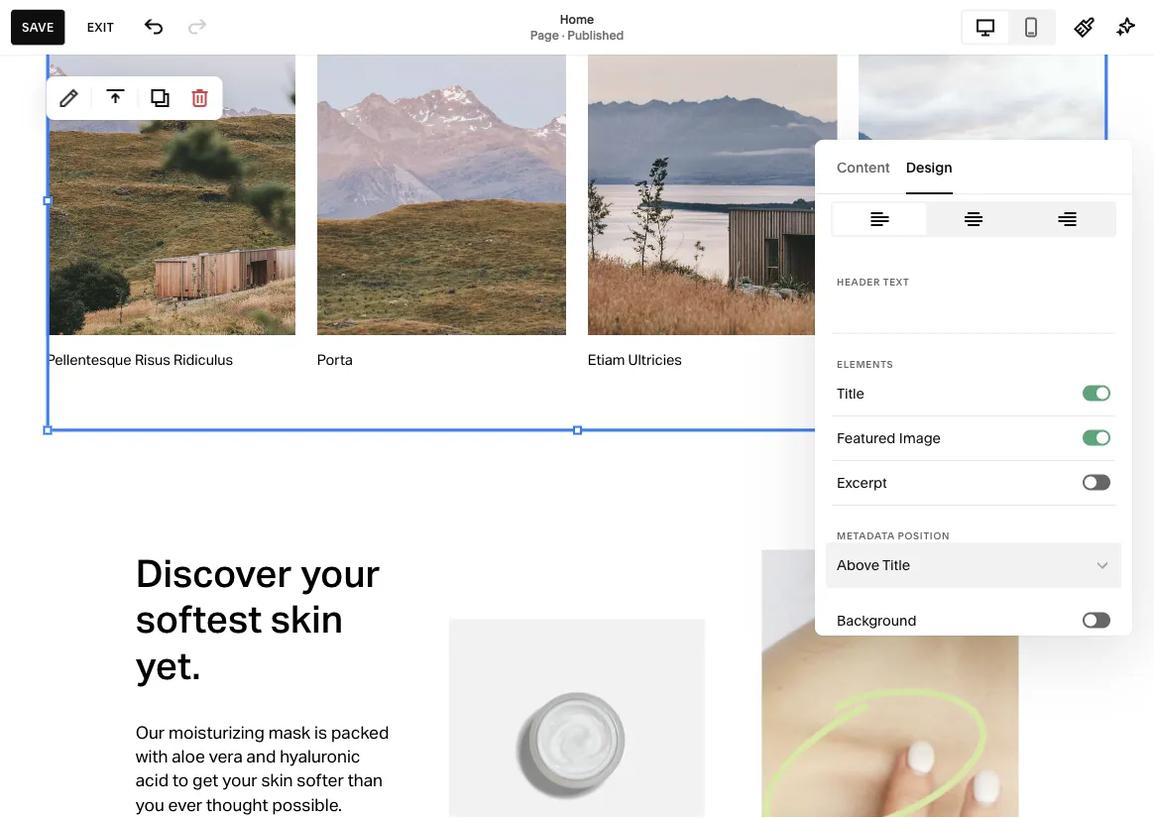 Task type: vqa. For each thing, say whether or not it's contained in the screenshot.
Header Text at right
yes



Task type: describe. For each thing, give the bounding box(es) containing it.
Featured Image checkbox
[[1097, 432, 1109, 444]]

design
[[907, 159, 953, 176]]

acuity scheduling link
[[33, 298, 220, 321]]

2 icon image from the left
[[963, 208, 985, 230]]

2 vertical spatial tab list
[[833, 203, 1115, 235]]

exit
[[87, 20, 114, 34]]

content
[[837, 159, 891, 176]]

position
[[898, 530, 951, 542]]

published
[[568, 28, 624, 42]]

ruby anderson rubyanndersson@gmail.com
[[79, 741, 240, 772]]

duplicate image
[[149, 87, 171, 109]]

exit button
[[76, 9, 125, 45]]

elements
[[837, 358, 894, 370]]

title inside above title popup button
[[883, 557, 911, 574]]

0 vertical spatial title
[[837, 385, 865, 402]]

Title checkbox
[[1097, 387, 1109, 399]]

save button
[[11, 9, 65, 45]]

header
[[837, 276, 881, 288]]

ruby
[[79, 741, 107, 756]]

rubyanndersson@gmail.com
[[79, 757, 240, 772]]

text
[[884, 276, 910, 288]]

home page · published
[[531, 12, 624, 42]]

marketing
[[33, 193, 110, 213]]

image
[[900, 430, 942, 447]]

selling
[[33, 158, 84, 178]]

0 vertical spatial tab list
[[963, 11, 1055, 43]]

header text
[[837, 276, 910, 288]]

contacts
[[33, 229, 101, 248]]

above title button
[[826, 543, 1122, 588]]

tab list containing content
[[837, 140, 1111, 194]]

3 icon image from the left
[[1057, 208, 1079, 230]]

selling link
[[33, 157, 220, 181]]

featured
[[837, 430, 896, 447]]

metadata position
[[837, 530, 951, 542]]

metadata
[[837, 530, 895, 542]]



Task type: locate. For each thing, give the bounding box(es) containing it.
0 horizontal spatial icon image
[[869, 208, 891, 230]]

tab list
[[963, 11, 1055, 43], [837, 140, 1111, 194], [833, 203, 1115, 235]]

content button
[[837, 140, 891, 194]]

scheduling
[[84, 299, 170, 318]]

above title
[[837, 557, 911, 574]]

1 icon image from the left
[[869, 208, 891, 230]]

2 horizontal spatial icon image
[[1057, 208, 1079, 230]]

background
[[837, 613, 917, 630]]

remove image
[[189, 87, 211, 109]]

·
[[562, 28, 565, 42]]

design button
[[907, 140, 953, 194]]

chevron small down light icon image
[[1095, 558, 1111, 573]]

0 horizontal spatial title
[[837, 385, 865, 402]]

1 vertical spatial tab list
[[837, 140, 1111, 194]]

1 vertical spatial title
[[883, 557, 911, 574]]

icon image
[[869, 208, 891, 230], [963, 208, 985, 230], [1057, 208, 1079, 230]]

edit image
[[58, 87, 80, 109]]

title
[[837, 385, 865, 402], [883, 557, 911, 574]]

excerpt
[[837, 475, 888, 492]]

1 horizontal spatial icon image
[[963, 208, 985, 230]]

website
[[33, 123, 95, 142]]

page
[[531, 28, 559, 42]]

above
[[837, 557, 880, 574]]

align vertically image
[[105, 87, 127, 109]]

Excerpt checkbox
[[1085, 477, 1097, 489]]

acuity scheduling
[[33, 299, 170, 318]]

acuity
[[33, 299, 81, 318]]

website link
[[33, 122, 220, 145]]

analytics
[[33, 264, 102, 283]]

anderson
[[110, 741, 166, 756]]

home
[[560, 12, 595, 26]]

title down metadata position at the bottom right of page
[[883, 557, 911, 574]]

1 horizontal spatial title
[[883, 557, 911, 574]]

Background checkbox
[[1085, 615, 1097, 627]]

contacts link
[[33, 228, 220, 251]]

featured image
[[837, 430, 942, 447]]

save
[[22, 20, 54, 34]]

title down 'elements' on the right of page
[[837, 385, 865, 402]]

marketing link
[[33, 192, 220, 216]]

analytics link
[[33, 263, 220, 286]]



